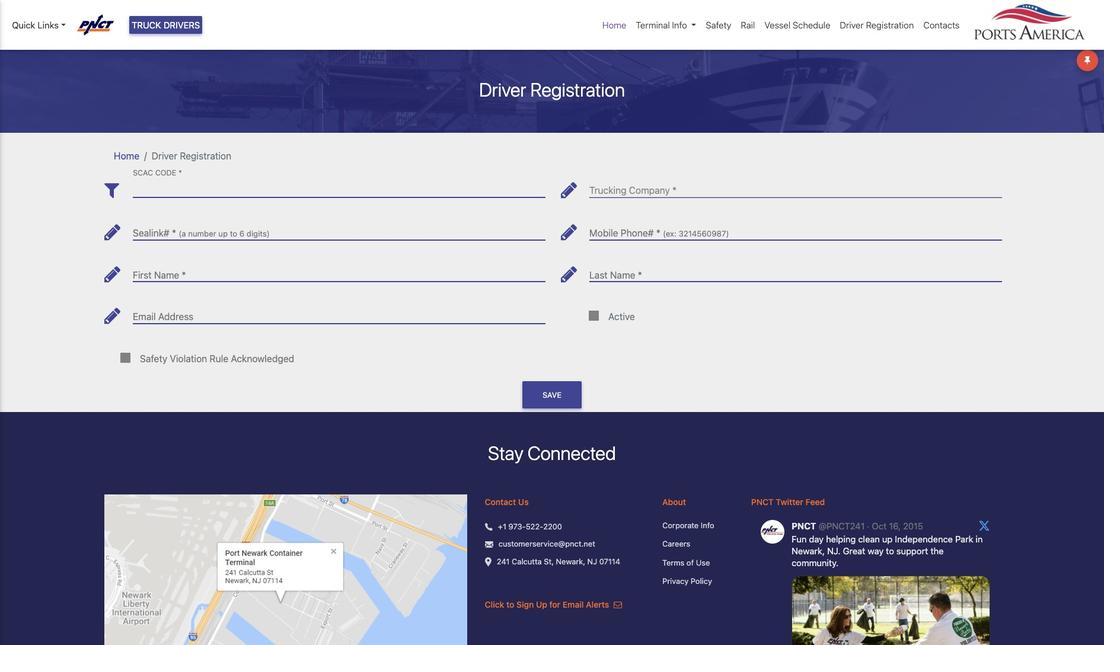 Task type: locate. For each thing, give the bounding box(es) containing it.
rail
[[741, 20, 755, 30]]

safety link
[[701, 14, 736, 36]]

home up scac on the top left of page
[[114, 150, 139, 161]]

0 horizontal spatial safety
[[140, 353, 167, 364]]

0 horizontal spatial name
[[154, 270, 179, 280]]

6
[[240, 229, 245, 238]]

careers link
[[663, 539, 734, 550]]

241
[[497, 557, 510, 566]]

+1 973-522-2200 link
[[498, 521, 562, 533]]

to left '6'
[[230, 229, 237, 238]]

1 horizontal spatial info
[[701, 521, 715, 530]]

1 horizontal spatial home
[[603, 20, 627, 30]]

0 vertical spatial safety
[[706, 20, 732, 30]]

company
[[629, 185, 670, 196]]

home link up scac on the top left of page
[[114, 150, 139, 161]]

to left sign
[[507, 600, 514, 610]]

1 horizontal spatial email
[[563, 600, 584, 610]]

acknowledged
[[231, 353, 294, 364]]

connected
[[528, 442, 616, 465]]

2200
[[543, 522, 562, 531]]

number
[[188, 229, 216, 238]]

safety for safety violation rule acknowledged
[[140, 353, 167, 364]]

2 name from the left
[[610, 270, 636, 280]]

name right first
[[154, 270, 179, 280]]

* for first name *
[[182, 270, 186, 280]]

home link
[[598, 14, 631, 36], [114, 150, 139, 161]]

1 vertical spatial info
[[701, 521, 715, 530]]

links
[[38, 20, 59, 30]]

1 horizontal spatial name
[[610, 270, 636, 280]]

0 horizontal spatial driver
[[152, 150, 177, 161]]

phone#
[[621, 228, 654, 238]]

* for trucking company *
[[673, 185, 677, 196]]

name right last
[[610, 270, 636, 280]]

twitter
[[776, 497, 804, 507]]

rule
[[210, 353, 228, 364]]

0 vertical spatial driver
[[840, 20, 864, 30]]

name
[[154, 270, 179, 280], [610, 270, 636, 280]]

(ex:
[[663, 229, 677, 238]]

0 vertical spatial to
[[230, 229, 237, 238]]

1 vertical spatial safety
[[140, 353, 167, 364]]

* right "company"
[[673, 185, 677, 196]]

truck
[[132, 20, 161, 30]]

truck drivers link
[[129, 16, 202, 34]]

*
[[179, 169, 182, 178], [673, 185, 677, 196], [172, 228, 176, 238], [656, 228, 661, 238], [182, 270, 186, 280], [638, 270, 642, 280]]

1 horizontal spatial registration
[[531, 78, 625, 101]]

2 vertical spatial registration
[[180, 150, 231, 161]]

Last Name * text field
[[590, 260, 1002, 282]]

email right for
[[563, 600, 584, 610]]

home link left terminal
[[598, 14, 631, 36]]

info right terminal
[[672, 20, 687, 30]]

alerts
[[586, 600, 609, 610]]

policy
[[691, 577, 712, 586]]

973-
[[509, 522, 526, 531]]

* down (a
[[182, 270, 186, 280]]

info
[[672, 20, 687, 30], [701, 521, 715, 530]]

1 horizontal spatial safety
[[706, 20, 732, 30]]

None text field
[[133, 218, 546, 240]]

1 vertical spatial driver
[[479, 78, 526, 101]]

0 horizontal spatial info
[[672, 20, 687, 30]]

st,
[[544, 557, 554, 566]]

home
[[603, 20, 627, 30], [114, 150, 139, 161]]

driver registration
[[840, 20, 914, 30], [479, 78, 625, 101], [152, 150, 231, 161]]

safety
[[706, 20, 732, 30], [140, 353, 167, 364]]

schedule
[[793, 20, 831, 30]]

up
[[536, 600, 547, 610]]

0 horizontal spatial home link
[[114, 150, 139, 161]]

drivers
[[164, 20, 200, 30]]

home left terminal
[[603, 20, 627, 30]]

terms
[[663, 558, 685, 567]]

feed
[[806, 497, 825, 507]]

email address
[[133, 312, 194, 322]]

stay
[[488, 442, 524, 465]]

0 horizontal spatial to
[[230, 229, 237, 238]]

1 vertical spatial to
[[507, 600, 514, 610]]

1 name from the left
[[154, 270, 179, 280]]

email left address
[[133, 312, 156, 322]]

registration
[[866, 20, 914, 30], [531, 78, 625, 101], [180, 150, 231, 161]]

0 horizontal spatial email
[[133, 312, 156, 322]]

driver
[[840, 20, 864, 30], [479, 78, 526, 101], [152, 150, 177, 161]]

pnct twitter feed
[[751, 497, 825, 507]]

* right last
[[638, 270, 642, 280]]

calcutta
[[512, 557, 542, 566]]

1 horizontal spatial driver registration
[[479, 78, 625, 101]]

info for corporate info
[[701, 521, 715, 530]]

safety left rail
[[706, 20, 732, 30]]

to
[[230, 229, 237, 238], [507, 600, 514, 610]]

2 vertical spatial driver
[[152, 150, 177, 161]]

vessel
[[765, 20, 791, 30]]

1 vertical spatial home
[[114, 150, 139, 161]]

0 horizontal spatial driver registration
[[152, 150, 231, 161]]

truck drivers
[[132, 20, 200, 30]]

2 horizontal spatial driver
[[840, 20, 864, 30]]

terms of use
[[663, 558, 710, 567]]

1 vertical spatial home link
[[114, 150, 139, 161]]

* left (ex:
[[656, 228, 661, 238]]

info up careers link at the bottom
[[701, 521, 715, 530]]

* for scac code *
[[179, 169, 182, 178]]

0 vertical spatial home link
[[598, 14, 631, 36]]

contact us
[[485, 497, 529, 507]]

safety left the violation in the bottom of the page
[[140, 353, 167, 364]]

contact
[[485, 497, 516, 507]]

safety for safety
[[706, 20, 732, 30]]

corporate info
[[663, 521, 715, 530]]

first name *
[[133, 270, 186, 280]]

* right the "code"
[[179, 169, 182, 178]]

contacts link
[[919, 14, 965, 36]]

digits)
[[247, 229, 270, 238]]

1 horizontal spatial driver
[[479, 78, 526, 101]]

1 horizontal spatial to
[[507, 600, 514, 610]]

0 vertical spatial registration
[[866, 20, 914, 30]]

0 vertical spatial info
[[672, 20, 687, 30]]

mobile
[[590, 228, 618, 238]]

trucking company *
[[590, 185, 677, 196]]

terminal info
[[636, 20, 687, 30]]

1 horizontal spatial home link
[[598, 14, 631, 36]]

2 horizontal spatial driver registration
[[840, 20, 914, 30]]

customerservice@pnct.net
[[499, 539, 595, 549]]

quick links
[[12, 20, 59, 30]]

None text field
[[590, 218, 1002, 240]]



Task type: describe. For each thing, give the bounding box(es) containing it.
about
[[663, 497, 686, 507]]

1 vertical spatial registration
[[531, 78, 625, 101]]

click to sign up for email alerts
[[485, 600, 612, 610]]

name for last
[[610, 270, 636, 280]]

safety violation rule acknowledged
[[140, 353, 294, 364]]

info for terminal info
[[672, 20, 687, 30]]

0 vertical spatial email
[[133, 312, 156, 322]]

save
[[543, 391, 562, 400]]

nj
[[588, 557, 597, 566]]

sealink#
[[133, 228, 169, 238]]

1 vertical spatial driver registration
[[479, 78, 625, 101]]

First Name * text field
[[133, 260, 546, 282]]

terminal info link
[[631, 14, 701, 36]]

us
[[518, 497, 529, 507]]

contacts
[[924, 20, 960, 30]]

+1 973-522-2200
[[498, 522, 562, 531]]

terms of use link
[[663, 557, 734, 569]]

use
[[696, 558, 710, 567]]

code
[[155, 169, 176, 178]]

envelope o image
[[614, 601, 622, 609]]

privacy policy
[[663, 577, 712, 586]]

careers
[[663, 539, 691, 549]]

rail link
[[736, 14, 760, 36]]

vessel schedule
[[765, 20, 831, 30]]

* left (a
[[172, 228, 176, 238]]

corporate
[[663, 521, 699, 530]]

241 calcutta st, newark, nj 07114 link
[[497, 556, 620, 568]]

0 horizontal spatial registration
[[180, 150, 231, 161]]

07114
[[599, 557, 620, 566]]

sign
[[517, 600, 534, 610]]

scac code *
[[133, 169, 182, 178]]

of
[[687, 558, 694, 567]]

terminal
[[636, 20, 670, 30]]

Email Address text field
[[133, 302, 546, 324]]

address
[[158, 312, 194, 322]]

newark,
[[556, 557, 585, 566]]

* for mobile phone# * (ex: 3214560987)
[[656, 228, 661, 238]]

0 vertical spatial driver registration
[[840, 20, 914, 30]]

corporate info link
[[663, 520, 734, 532]]

mobile phone# * (ex: 3214560987)
[[590, 228, 729, 238]]

3214560987)
[[679, 229, 729, 238]]

2 horizontal spatial registration
[[866, 20, 914, 30]]

privacy policy link
[[663, 576, 734, 588]]

quick links link
[[12, 18, 66, 32]]

click to sign up for email alerts link
[[485, 600, 622, 610]]

up
[[218, 229, 228, 238]]

522-
[[526, 522, 543, 531]]

trucking
[[590, 185, 627, 196]]

customerservice@pnct.net link
[[499, 539, 595, 550]]

pnct
[[751, 497, 774, 507]]

0 vertical spatial home
[[603, 20, 627, 30]]

violation
[[170, 353, 207, 364]]

first
[[133, 270, 152, 280]]

1 vertical spatial email
[[563, 600, 584, 610]]

vessel schedule link
[[760, 14, 835, 36]]

click
[[485, 600, 504, 610]]

active
[[609, 312, 635, 322]]

name for first
[[154, 270, 179, 280]]

last
[[590, 270, 608, 280]]

0 horizontal spatial home
[[114, 150, 139, 161]]

privacy
[[663, 577, 689, 586]]

stay connected
[[488, 442, 616, 465]]

241 calcutta st, newark, nj 07114
[[497, 557, 620, 566]]

SCAC CODE * search field
[[133, 176, 546, 198]]

to inside sealink# * (a number up to 6 digits)
[[230, 229, 237, 238]]

sealink# * (a number up to 6 digits)
[[133, 228, 270, 238]]

driver registration link
[[835, 14, 919, 36]]

scac
[[133, 169, 153, 178]]

for
[[550, 600, 561, 610]]

last name *
[[590, 270, 642, 280]]

+1
[[498, 522, 506, 531]]

save button
[[523, 381, 582, 409]]

(a
[[179, 229, 186, 238]]

* for last name *
[[638, 270, 642, 280]]

Trucking Company * text field
[[590, 176, 1002, 198]]

2 vertical spatial driver registration
[[152, 150, 231, 161]]

quick
[[12, 20, 35, 30]]



Task type: vqa. For each thing, say whether or not it's contained in the screenshot.
on inside the alert
no



